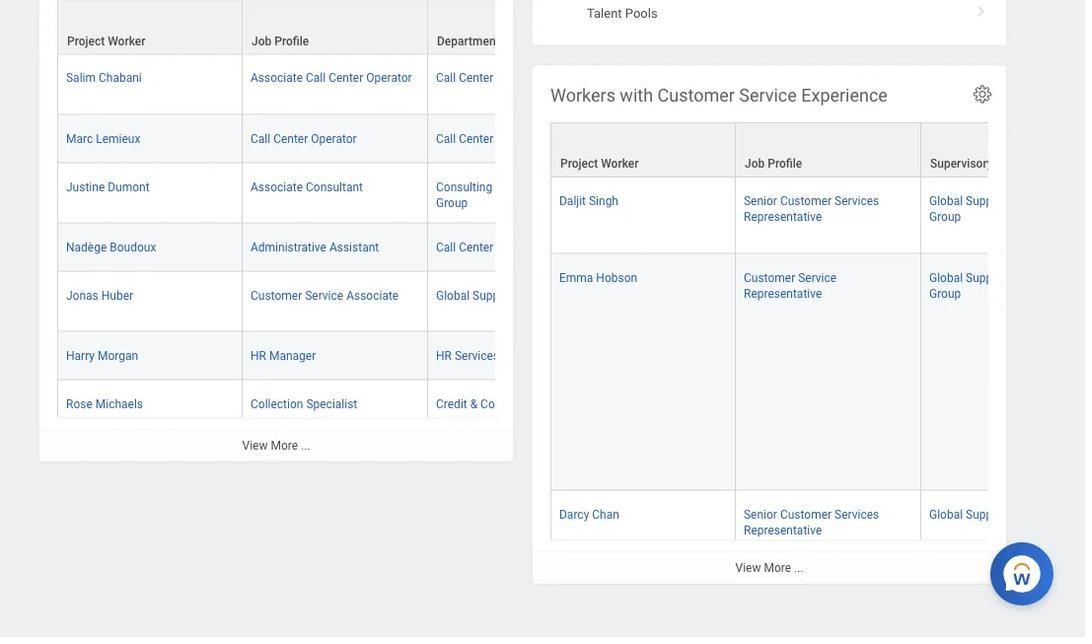 Task type: vqa. For each thing, say whether or not it's contained in the screenshot.


Task type: describe. For each thing, give the bounding box(es) containing it.
global support - uk & ireland group for customer service representative
[[930, 270, 1082, 300]]

assistant
[[330, 241, 379, 255]]

profile for senior
[[768, 157, 803, 170]]

senior for daljit singh
[[744, 194, 778, 208]]

group inside the 'consulting services - fra group'
[[436, 196, 468, 210]]

rose michaels
[[66, 398, 143, 412]]

hobson
[[597, 270, 638, 284]]

darcy chan link
[[560, 503, 620, 521]]

supervisory organization button
[[922, 123, 1086, 176]]

organization
[[997, 157, 1064, 170]]

3 call center - france group from the top
[[436, 241, 573, 255]]

global support - dach group
[[436, 289, 590, 303]]

dumont
[[108, 180, 150, 194]]

consultant
[[306, 180, 363, 194]]

credit & collections department link
[[436, 394, 605, 412]]

call for associate call center operator
[[436, 72, 456, 85]]

call center - france group link for operator
[[436, 128, 573, 146]]

michaels
[[95, 398, 143, 412]]

manager
[[269, 349, 316, 363]]

hr manager
[[251, 349, 316, 363]]

collections
[[481, 398, 540, 412]]

associate inside customer service associate link
[[347, 289, 399, 303]]

eligible for rehire element
[[39, 0, 1086, 611]]

support for jonas huber
[[473, 289, 515, 303]]

customer service associate link
[[251, 285, 399, 303]]

project worker button for daljit singh
[[552, 123, 735, 176]]

global for singh
[[930, 194, 963, 208]]

chevron right image
[[969, 0, 995, 18]]

view inside eligible for rehire element
[[242, 439, 268, 453]]

experience
[[802, 85, 888, 106]]

& inside "link"
[[471, 398, 478, 412]]

1 horizontal spatial operator
[[366, 72, 412, 85]]

hr for hr services department
[[436, 349, 452, 363]]

france for operator
[[503, 132, 539, 146]]

customer service associate
[[251, 289, 399, 303]]

& for senior customer services representative
[[1035, 194, 1043, 208]]

nadège
[[66, 241, 107, 255]]

salim
[[66, 72, 96, 85]]

marc
[[66, 132, 93, 146]]

project worker column header for singh
[[551, 122, 736, 178]]

services inside hr services department link
[[455, 349, 500, 363]]

view inside workers with customer service experience element
[[736, 561, 761, 575]]

row containing justine dumont
[[57, 164, 1086, 224]]

view more ... for bottommost view more ... link
[[736, 561, 804, 575]]

department button
[[428, 1, 613, 54]]

huber
[[101, 289, 133, 303]]

call for call center operator
[[436, 132, 456, 146]]

3 france from the top
[[503, 241, 539, 255]]

administrative assistant
[[251, 241, 379, 255]]

marc lemieux link
[[66, 128, 141, 146]]

worker for salim chabani
[[108, 34, 146, 48]]

global support - uk & ireland group link for customer service representative
[[930, 266, 1082, 300]]

daljit singh link
[[560, 190, 619, 208]]

row containing marc lemieux
[[57, 115, 1086, 164]]

support for emma hobson
[[966, 270, 1008, 284]]

call for administrative assistant
[[436, 241, 456, 255]]

hr services department link
[[436, 346, 565, 363]]

chan
[[592, 507, 620, 521]]

department inside "link"
[[543, 398, 605, 412]]

boudoux
[[110, 241, 156, 255]]

associate for associate consultant
[[251, 180, 303, 194]]

chabani
[[99, 72, 142, 85]]

customer inside customer service associate link
[[251, 289, 302, 303]]

global for huber
[[436, 289, 470, 303]]

service for customer service representative
[[799, 270, 837, 284]]

0 vertical spatial service
[[740, 85, 797, 106]]

global support - dach group link
[[436, 285, 590, 303]]

services inside the 'consulting services - fra group'
[[496, 180, 540, 194]]

call center operator
[[251, 132, 357, 146]]

row containing rose michaels
[[57, 381, 1086, 441]]

senior customer services representative for global support - uk & ireland group
[[744, 194, 880, 224]]

job for senior customer services representative
[[745, 157, 765, 170]]

workers with customer service experience element
[[533, 66, 1086, 638]]

project worker for singh
[[561, 157, 639, 170]]

job profile for associate
[[252, 34, 309, 48]]

consulting services - fra group link
[[436, 176, 571, 210]]

darcy
[[560, 507, 590, 521]]

department inside popup button
[[437, 34, 500, 48]]

group inside global support - dach group link
[[558, 289, 590, 303]]

talent
[[587, 6, 622, 20]]

jonas huber
[[66, 289, 133, 303]]

jonas
[[66, 289, 99, 303]]

daljit singh
[[560, 194, 619, 208]]

emma hobson link
[[560, 266, 638, 284]]

collection specialist link
[[251, 394, 358, 412]]

... inside eligible for rehire element
[[301, 439, 310, 453]]

nadège boudoux
[[66, 241, 156, 255]]

center for associate call center operator
[[459, 72, 494, 85]]

global for chan
[[930, 507, 963, 521]]

emma
[[560, 270, 594, 284]]

senior for darcy chan
[[744, 507, 778, 521]]

workers
[[551, 85, 616, 106]]

row containing jonas huber
[[57, 272, 1086, 333]]

senior customer services representative link for global support - uk & ireland group
[[744, 190, 880, 224]]

justine dumont link
[[66, 176, 150, 194]]

lemieux
[[96, 132, 141, 146]]

credit & collections department
[[436, 398, 605, 412]]

worker for daljit singh
[[601, 157, 639, 170]]

credit
[[436, 398, 468, 412]]

more for bottommost view more ... link
[[764, 561, 792, 575]]

more for the left view more ... link
[[271, 439, 298, 453]]

collection
[[251, 398, 303, 412]]

call center - france group for center
[[436, 72, 573, 85]]

uk for customer service representative
[[1017, 270, 1032, 284]]

row containing darcy chan
[[551, 490, 1086, 567]]

workers with customer service experience
[[551, 85, 888, 106]]

marc lemieux
[[66, 132, 141, 146]]

representative for global support - canada group
[[744, 523, 823, 537]]

canada
[[1017, 507, 1058, 521]]

- inside the 'consulting services - fra group'
[[543, 180, 546, 194]]

fra
[[549, 180, 571, 194]]

talent pools
[[587, 6, 658, 20]]

project for salim
[[67, 34, 105, 48]]

emma hobson
[[560, 270, 638, 284]]

singh
[[589, 194, 619, 208]]

row containing harry morgan
[[57, 333, 1086, 381]]

view more ... for the left view more ... link
[[242, 439, 310, 453]]

0 horizontal spatial view more ... link
[[39, 429, 513, 462]]

nadège boudoux link
[[66, 237, 156, 255]]

harry morgan link
[[66, 346, 138, 363]]

salim chabani
[[66, 72, 142, 85]]

justine dumont
[[66, 180, 150, 194]]

center for administrative assistant
[[459, 241, 494, 255]]



Task type: locate. For each thing, give the bounding box(es) containing it.
1 horizontal spatial ...
[[795, 561, 804, 575]]

profile up associate call center operator link
[[275, 34, 309, 48]]

hr up credit
[[436, 349, 452, 363]]

center for call center operator
[[459, 132, 494, 146]]

project worker button
[[58, 1, 242, 54], [552, 123, 735, 176]]

project worker for chabani
[[67, 34, 146, 48]]

1 vertical spatial operator
[[311, 132, 357, 146]]

0 horizontal spatial hr
[[251, 349, 266, 363]]

service
[[740, 85, 797, 106], [799, 270, 837, 284], [305, 289, 344, 303]]

0 horizontal spatial operator
[[311, 132, 357, 146]]

0 vertical spatial call center - france group
[[436, 72, 573, 85]]

1 horizontal spatial project worker
[[561, 157, 639, 170]]

1 global support - uk & ireland group link from the top
[[930, 190, 1082, 224]]

call down consulting
[[436, 241, 456, 255]]

administrative
[[251, 241, 327, 255]]

global for hobson
[[930, 270, 963, 284]]

0 vertical spatial ireland
[[1046, 194, 1082, 208]]

2 global support - uk & ireland group from the top
[[930, 270, 1082, 300]]

0 vertical spatial view more ... link
[[39, 429, 513, 462]]

customer service representative link
[[744, 266, 837, 300]]

0 vertical spatial ...
[[301, 439, 310, 453]]

1 representative from the top
[[744, 210, 823, 224]]

job profile up associate call center operator link
[[252, 34, 309, 48]]

global support - uk & ireland group
[[930, 194, 1082, 224], [930, 270, 1082, 300]]

1 horizontal spatial worker
[[601, 157, 639, 170]]

call center - france group up global support - dach group link
[[436, 241, 573, 255]]

hr for hr manager
[[251, 349, 266, 363]]

1 vertical spatial job profile column header
[[736, 122, 922, 178]]

1 uk from the top
[[1017, 194, 1032, 208]]

0 vertical spatial senior customer services representative link
[[744, 190, 880, 224]]

job profile button
[[243, 1, 427, 54], [736, 123, 921, 176]]

1 horizontal spatial project
[[561, 157, 598, 170]]

talent pools link
[[533, 0, 1007, 34]]

2 ireland from the top
[[1046, 270, 1082, 284]]

consulting services - fra group
[[436, 180, 571, 210]]

3 call center - france group link from the top
[[436, 237, 573, 255]]

view more ... inside workers with customer service experience element
[[736, 561, 804, 575]]

project worker
[[67, 34, 146, 48], [561, 157, 639, 170]]

1 vertical spatial project worker
[[561, 157, 639, 170]]

0 vertical spatial worker
[[108, 34, 146, 48]]

2 france from the top
[[503, 132, 539, 146]]

service inside customer service associate link
[[305, 289, 344, 303]]

... inside workers with customer service experience element
[[795, 561, 804, 575]]

job profile button down experience on the top right of the page
[[736, 123, 921, 176]]

department
[[437, 34, 500, 48], [502, 349, 565, 363], [543, 398, 605, 412]]

2 global support - uk & ireland group link from the top
[[930, 266, 1082, 300]]

0 horizontal spatial project worker button
[[58, 1, 242, 54]]

project worker button for salim chabani
[[58, 1, 242, 54]]

call down the department popup button
[[436, 72, 456, 85]]

1 vertical spatial uk
[[1017, 270, 1032, 284]]

with
[[620, 85, 653, 106]]

services
[[496, 180, 540, 194], [835, 194, 880, 208], [455, 349, 500, 363], [835, 507, 880, 521]]

job profile button for center
[[243, 1, 427, 54]]

profile for associate
[[275, 34, 309, 48]]

senior
[[744, 194, 778, 208], [744, 507, 778, 521]]

row
[[57, 0, 1086, 56], [57, 55, 1086, 115], [57, 115, 1086, 164], [551, 122, 1086, 178], [57, 164, 1086, 224], [551, 177, 1086, 254], [57, 224, 1086, 272], [551, 254, 1086, 490], [57, 272, 1086, 333], [57, 333, 1086, 381], [57, 381, 1086, 441], [551, 490, 1086, 567]]

call center - france group link for center
[[436, 68, 573, 85]]

2 call center - france group from the top
[[436, 132, 573, 146]]

0 vertical spatial global support - uk & ireland group link
[[930, 190, 1082, 224]]

0 horizontal spatial worker
[[108, 34, 146, 48]]

0 horizontal spatial job profile
[[252, 34, 309, 48]]

1 horizontal spatial job profile
[[745, 157, 803, 170]]

2 vertical spatial &
[[471, 398, 478, 412]]

0 vertical spatial call center - france group link
[[436, 68, 573, 85]]

row containing daljit singh
[[551, 177, 1086, 254]]

call center - france group for operator
[[436, 132, 573, 146]]

0 vertical spatial project worker button
[[58, 1, 242, 54]]

job profile button for services
[[736, 123, 921, 176]]

0 horizontal spatial job profile button
[[243, 1, 427, 54]]

1 vertical spatial global support - uk & ireland group link
[[930, 266, 1082, 300]]

0 vertical spatial department
[[437, 34, 500, 48]]

group inside global support - canada group link
[[1060, 507, 1086, 521]]

1 senior customer services representative link from the top
[[744, 190, 880, 224]]

collection specialist
[[251, 398, 358, 412]]

0 vertical spatial project worker column header
[[57, 0, 243, 56]]

senior customer services representative
[[744, 194, 880, 224], [744, 507, 880, 537]]

jonas huber link
[[66, 285, 133, 303]]

daljit
[[560, 194, 586, 208]]

associate for associate call center operator
[[251, 72, 303, 85]]

1 horizontal spatial more
[[764, 561, 792, 575]]

customer inside 'customer service representative'
[[744, 270, 796, 284]]

call up consulting
[[436, 132, 456, 146]]

0 vertical spatial project worker
[[67, 34, 146, 48]]

0 horizontal spatial more
[[271, 439, 298, 453]]

job down workers with customer service experience
[[745, 157, 765, 170]]

associate down call center operator
[[251, 180, 303, 194]]

0 vertical spatial job profile column header
[[243, 0, 428, 56]]

0 horizontal spatial project
[[67, 34, 105, 48]]

job profile column header down experience on the top right of the page
[[736, 122, 922, 178]]

project worker inside workers with customer service experience element
[[561, 157, 639, 170]]

2 vertical spatial associate
[[347, 289, 399, 303]]

1 senior from the top
[[744, 194, 778, 208]]

france up global support - dach group link
[[503, 241, 539, 255]]

customer
[[658, 85, 735, 106], [781, 194, 832, 208], [744, 270, 796, 284], [251, 289, 302, 303], [781, 507, 832, 521]]

2 senior customer services representative from the top
[[744, 507, 880, 537]]

1 vertical spatial global support - uk & ireland group
[[930, 270, 1082, 300]]

profile inside workers with customer service experience element
[[768, 157, 803, 170]]

job profile column header inside eligible for rehire element
[[243, 0, 428, 56]]

row containing nadège boudoux
[[57, 224, 1086, 272]]

...
[[301, 439, 310, 453], [795, 561, 804, 575]]

2 vertical spatial service
[[305, 289, 344, 303]]

project worker button inside workers with customer service experience element
[[552, 123, 735, 176]]

1 vertical spatial profile
[[768, 157, 803, 170]]

0 horizontal spatial job profile column header
[[243, 0, 428, 56]]

1 vertical spatial project worker button
[[552, 123, 735, 176]]

view more ... link
[[39, 429, 513, 462], [533, 551, 1007, 584]]

project for daljit
[[561, 157, 598, 170]]

hr manager link
[[251, 346, 316, 363]]

0 vertical spatial senior
[[744, 194, 778, 208]]

uk for senior customer services representative
[[1017, 194, 1032, 208]]

0 vertical spatial representative
[[744, 210, 823, 224]]

support inside eligible for rehire element
[[473, 289, 515, 303]]

2 horizontal spatial service
[[799, 270, 837, 284]]

2 vertical spatial department
[[543, 398, 605, 412]]

1 vertical spatial job profile button
[[736, 123, 921, 176]]

0 horizontal spatial ...
[[301, 439, 310, 453]]

associate consultant link
[[251, 176, 363, 194]]

darcy chan
[[560, 507, 620, 521]]

france for center
[[503, 72, 539, 85]]

project worker inside eligible for rehire element
[[67, 34, 146, 48]]

hr
[[251, 349, 266, 363], [436, 349, 452, 363]]

job inside eligible for rehire element
[[252, 34, 272, 48]]

job profile button up associate call center operator link
[[243, 1, 427, 54]]

hr services department
[[436, 349, 565, 363]]

1 vertical spatial view
[[736, 561, 761, 575]]

1 vertical spatial view more ...
[[736, 561, 804, 575]]

2 hr from the left
[[436, 349, 452, 363]]

service inside 'customer service representative'
[[799, 270, 837, 284]]

project up salim
[[67, 34, 105, 48]]

support for darcy chan
[[966, 507, 1008, 521]]

global support - canada group
[[930, 507, 1086, 521]]

0 vertical spatial job
[[252, 34, 272, 48]]

2 vertical spatial france
[[503, 241, 539, 255]]

associate inside associate call center operator link
[[251, 72, 303, 85]]

1 vertical spatial ...
[[795, 561, 804, 575]]

1 vertical spatial senior customer services representative
[[744, 507, 880, 537]]

france up consulting services - fra group link
[[503, 132, 539, 146]]

associate
[[251, 72, 303, 85], [251, 180, 303, 194], [347, 289, 399, 303]]

center down the 'consulting services - fra group'
[[459, 241, 494, 255]]

project worker column header down with
[[551, 122, 736, 178]]

1 horizontal spatial job profile button
[[736, 123, 921, 176]]

more inside eligible for rehire element
[[271, 439, 298, 453]]

0 horizontal spatial job
[[252, 34, 272, 48]]

0 vertical spatial uk
[[1017, 194, 1032, 208]]

&
[[1035, 194, 1043, 208], [1035, 270, 1043, 284], [471, 398, 478, 412]]

morgan
[[98, 349, 138, 363]]

1 vertical spatial representative
[[744, 286, 823, 300]]

0 horizontal spatial profile
[[275, 34, 309, 48]]

dach
[[524, 289, 555, 303]]

1 vertical spatial department
[[502, 349, 565, 363]]

call inside associate call center operator link
[[306, 72, 326, 85]]

project worker up the daljit singh link
[[561, 157, 639, 170]]

center down the department popup button
[[459, 72, 494, 85]]

support for daljit singh
[[966, 194, 1008, 208]]

0 horizontal spatial view
[[242, 439, 268, 453]]

center up call center operator link
[[329, 72, 364, 85]]

associate call center operator link
[[251, 68, 412, 85]]

support
[[966, 194, 1008, 208], [966, 270, 1008, 284], [473, 289, 515, 303], [966, 507, 1008, 521]]

senior customer services representative for global support - canada group
[[744, 507, 880, 537]]

uk
[[1017, 194, 1032, 208], [1017, 270, 1032, 284]]

2 senior customer services representative link from the top
[[744, 503, 880, 537]]

1 horizontal spatial service
[[740, 85, 797, 106]]

salim chabani link
[[66, 68, 142, 85]]

associate up call center operator link
[[251, 72, 303, 85]]

1 ireland from the top
[[1046, 194, 1082, 208]]

worker up chabani at the left top of page
[[108, 34, 146, 48]]

associate call center operator
[[251, 72, 412, 85]]

project worker column header
[[57, 0, 243, 56], [551, 122, 736, 178]]

global inside eligible for rehire element
[[436, 289, 470, 303]]

consulting
[[436, 180, 493, 194]]

project worker column header for chabani
[[57, 0, 243, 56]]

project worker up salim chabani link
[[67, 34, 146, 48]]

project worker button up chabani at the left top of page
[[58, 1, 242, 54]]

1 france from the top
[[503, 72, 539, 85]]

call center - france group link
[[436, 68, 573, 85], [436, 128, 573, 146], [436, 237, 573, 255]]

project inside workers with customer service experience element
[[561, 157, 598, 170]]

2 vertical spatial call center - france group
[[436, 241, 573, 255]]

1 vertical spatial worker
[[601, 157, 639, 170]]

1 vertical spatial &
[[1035, 270, 1043, 284]]

center up consulting
[[459, 132, 494, 146]]

associate consultant
[[251, 180, 363, 194]]

job profile for senior
[[745, 157, 803, 170]]

pools
[[626, 6, 658, 20]]

1 vertical spatial call center - france group link
[[436, 128, 573, 146]]

global support - uk & ireland group link
[[930, 190, 1082, 224], [930, 266, 1082, 300]]

0 vertical spatial france
[[503, 72, 539, 85]]

1 vertical spatial job profile
[[745, 157, 803, 170]]

ireland for customer service representative
[[1046, 270, 1082, 284]]

ireland
[[1046, 194, 1082, 208], [1046, 270, 1082, 284]]

job profile column header inside workers with customer service experience element
[[736, 122, 922, 178]]

job profile column header
[[243, 0, 428, 56], [736, 122, 922, 178]]

1 call center - france group link from the top
[[436, 68, 573, 85]]

0 vertical spatial global support - uk & ireland group
[[930, 194, 1082, 224]]

0 vertical spatial view more ...
[[242, 439, 310, 453]]

2 senior from the top
[[744, 507, 778, 521]]

operator
[[366, 72, 412, 85], [311, 132, 357, 146]]

0 vertical spatial more
[[271, 439, 298, 453]]

job profile column header up associate call center operator link
[[243, 0, 428, 56]]

call center - france group up consulting services - fra group link
[[436, 132, 573, 146]]

view more ... inside eligible for rehire element
[[242, 439, 310, 453]]

1 horizontal spatial view more ...
[[736, 561, 804, 575]]

1 vertical spatial call center - france group
[[436, 132, 573, 146]]

1 vertical spatial senior
[[744, 507, 778, 521]]

global support - canada group link
[[930, 503, 1086, 521]]

1 vertical spatial france
[[503, 132, 539, 146]]

customer service representative
[[744, 270, 837, 300]]

specialist
[[306, 398, 358, 412]]

profile down experience on the top right of the page
[[768, 157, 803, 170]]

call center operator link
[[251, 128, 357, 146]]

service for customer service associate
[[305, 289, 344, 303]]

0 horizontal spatial service
[[305, 289, 344, 303]]

1 global support - uk & ireland group from the top
[[930, 194, 1082, 224]]

call center - france group link up consulting services - fra group link
[[436, 128, 573, 146]]

job inside workers with customer service experience element
[[745, 157, 765, 170]]

& for customer service representative
[[1035, 270, 1043, 284]]

hr left manager
[[251, 349, 266, 363]]

1 horizontal spatial profile
[[768, 157, 803, 170]]

senior customer services representative link
[[744, 190, 880, 224], [744, 503, 880, 537]]

1 vertical spatial more
[[764, 561, 792, 575]]

1 hr from the left
[[251, 349, 266, 363]]

job profile down workers with customer service experience
[[745, 157, 803, 170]]

justine
[[66, 180, 105, 194]]

1 vertical spatial associate
[[251, 180, 303, 194]]

call center - france group link down the department popup button
[[436, 68, 573, 85]]

call center - france group down the department popup button
[[436, 72, 573, 85]]

france down the department popup button
[[503, 72, 539, 85]]

1 horizontal spatial job profile column header
[[736, 122, 922, 178]]

call up the associate consultant link
[[251, 132, 271, 146]]

0 vertical spatial view
[[242, 439, 268, 453]]

0 vertical spatial associate
[[251, 72, 303, 85]]

project inside eligible for rehire element
[[67, 34, 105, 48]]

call center - france group link up global support - dach group link
[[436, 237, 573, 255]]

group
[[541, 72, 573, 85], [541, 132, 573, 146], [436, 196, 468, 210], [930, 210, 962, 224], [541, 241, 573, 255], [930, 286, 962, 300], [558, 289, 590, 303], [1060, 507, 1086, 521]]

job profile inside eligible for rehire element
[[252, 34, 309, 48]]

worker
[[108, 34, 146, 48], [601, 157, 639, 170]]

0 vertical spatial profile
[[275, 34, 309, 48]]

supervisory
[[931, 157, 994, 170]]

associate down assistant
[[347, 289, 399, 303]]

representative for global support - uk & ireland group
[[744, 210, 823, 224]]

0 vertical spatial job profile button
[[243, 1, 427, 54]]

more
[[271, 439, 298, 453], [764, 561, 792, 575]]

2 uk from the top
[[1017, 270, 1032, 284]]

1 vertical spatial senior customer services representative link
[[744, 503, 880, 537]]

job for associate call center operator
[[252, 34, 272, 48]]

representative inside 'customer service representative'
[[744, 286, 823, 300]]

row containing salim chabani
[[57, 55, 1086, 115]]

project up fra
[[561, 157, 598, 170]]

1 horizontal spatial hr
[[436, 349, 452, 363]]

1 vertical spatial project worker column header
[[551, 122, 736, 178]]

3 representative from the top
[[744, 523, 823, 537]]

2 call center - france group link from the top
[[436, 128, 573, 146]]

job profile column header for services
[[736, 122, 922, 178]]

1 horizontal spatial view more ... link
[[533, 551, 1007, 584]]

1 horizontal spatial job
[[745, 157, 765, 170]]

profile
[[275, 34, 309, 48], [768, 157, 803, 170]]

senior customer services representative link for global support - canada group
[[744, 503, 880, 537]]

job up associate call center operator link
[[252, 34, 272, 48]]

rose michaels link
[[66, 394, 143, 412]]

more inside workers with customer service experience element
[[764, 561, 792, 575]]

2 vertical spatial call center - france group link
[[436, 237, 573, 255]]

job profile inside workers with customer service experience element
[[745, 157, 803, 170]]

0 vertical spatial senior customer services representative
[[744, 194, 880, 224]]

project worker button down with
[[552, 123, 735, 176]]

1 call center - france group from the top
[[436, 72, 573, 85]]

worker inside eligible for rehire element
[[108, 34, 146, 48]]

profile inside eligible for rehire element
[[275, 34, 309, 48]]

center inside associate call center operator link
[[329, 72, 364, 85]]

global support - uk & ireland group link for senior customer services representative
[[930, 190, 1082, 224]]

administrative assistant link
[[251, 237, 379, 255]]

project worker column header up chabani at the left top of page
[[57, 0, 243, 56]]

1 vertical spatial project
[[561, 157, 598, 170]]

ireland for senior customer services representative
[[1046, 194, 1082, 208]]

1 vertical spatial service
[[799, 270, 837, 284]]

global support - uk & ireland group for senior customer services representative
[[930, 194, 1082, 224]]

1 vertical spatial ireland
[[1046, 270, 1082, 284]]

call up call center operator link
[[306, 72, 326, 85]]

harry morgan
[[66, 349, 138, 363]]

job profile column header for center
[[243, 0, 428, 56]]

0 horizontal spatial project worker column header
[[57, 0, 243, 56]]

view more ...
[[242, 439, 310, 453], [736, 561, 804, 575]]

1 vertical spatial view more ... link
[[533, 551, 1007, 584]]

configure workers with customer service experience image
[[972, 83, 994, 105]]

call inside call center operator link
[[251, 132, 271, 146]]

center inside call center operator link
[[274, 132, 308, 146]]

2 representative from the top
[[744, 286, 823, 300]]

0 vertical spatial job profile
[[252, 34, 309, 48]]

job profile button inside eligible for rehire element
[[243, 1, 427, 54]]

representative
[[744, 210, 823, 224], [744, 286, 823, 300], [744, 523, 823, 537]]

center up the associate consultant link
[[274, 132, 308, 146]]

supervisory organization
[[931, 157, 1064, 170]]

0 vertical spatial operator
[[366, 72, 412, 85]]

row containing emma hobson
[[551, 254, 1086, 490]]

worker up singh
[[601, 157, 639, 170]]

1 horizontal spatial project worker column header
[[551, 122, 736, 178]]

harry
[[66, 349, 95, 363]]

worker inside workers with customer service experience element
[[601, 157, 639, 170]]

rose
[[66, 398, 93, 412]]

1 horizontal spatial project worker button
[[552, 123, 735, 176]]

1 senior customer services representative from the top
[[744, 194, 880, 224]]



